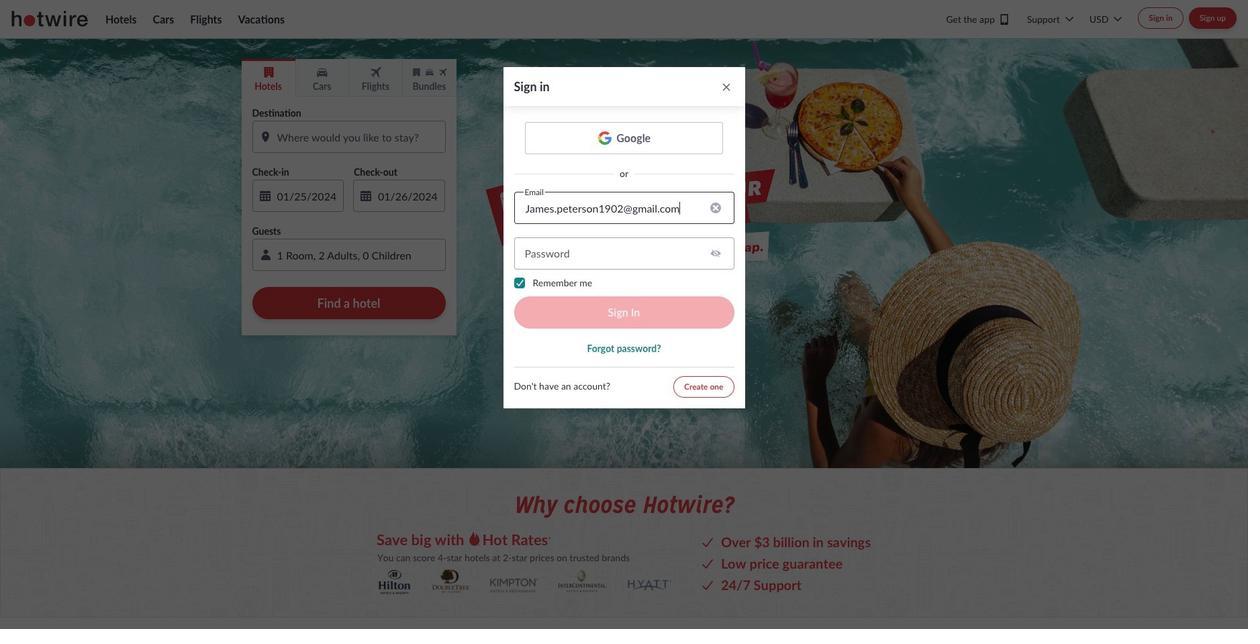 Task type: vqa. For each thing, say whether or not it's contained in the screenshot.
Check in date expanded. Choose a date from the table below. Tab into the table and use the arrow keys for navigation. text box
yes



Task type: locate. For each thing, give the bounding box(es) containing it.
application
[[252, 239, 446, 271]]

Check in date expanded. Choose a date from the table below. Tab into the table and use the arrow keys for navigation. text field
[[252, 180, 344, 212]]

Where would you like to stay? text field
[[252, 121, 446, 153]]

Email email field
[[514, 192, 734, 224]]

document
[[503, 67, 745, 409]]

Password password field
[[514, 238, 734, 270]]

big form element
[[514, 278, 734, 329]]

None text field
[[353, 180, 445, 212]]



